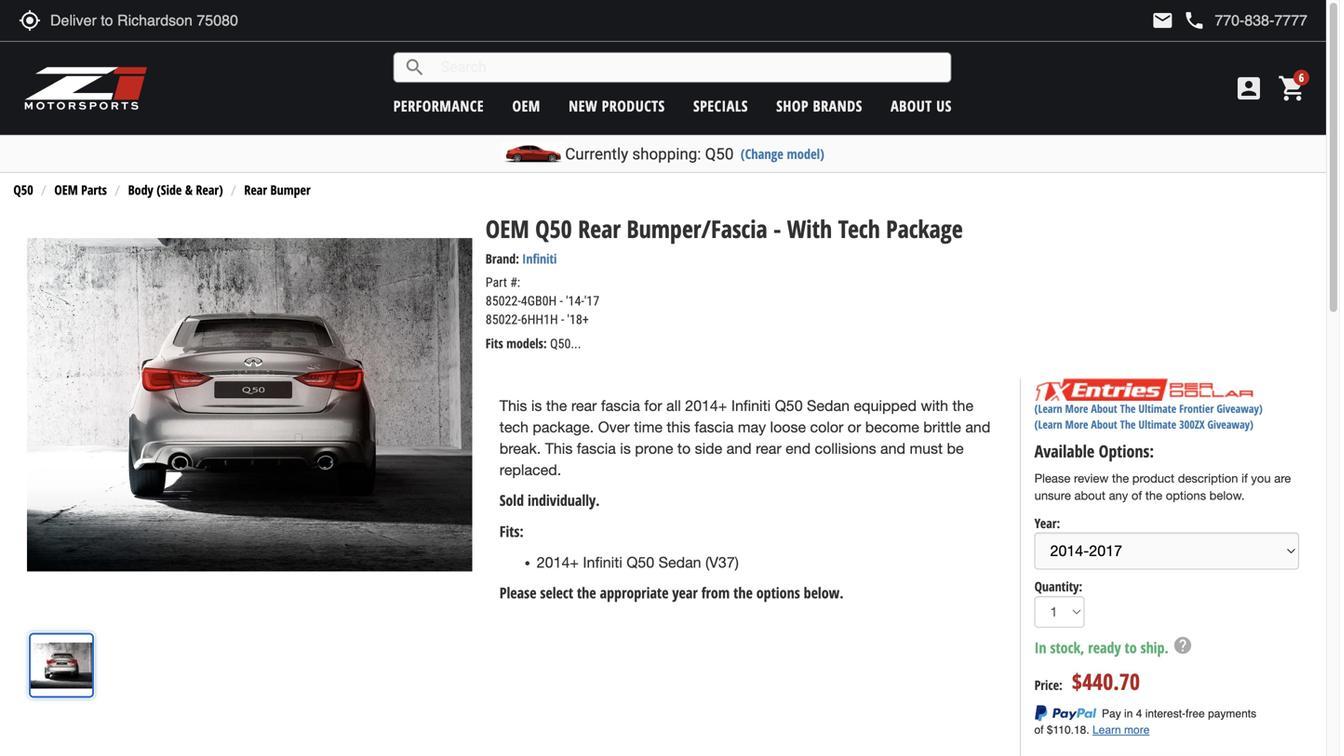 Task type: vqa. For each thing, say whether or not it's contained in the screenshot.
performance link
yes



Task type: locate. For each thing, give the bounding box(es) containing it.
the right of
[[1146, 489, 1163, 503]]

1 vertical spatial giveaway)
[[1208, 417, 1254, 433]]

1 horizontal spatial infiniti
[[583, 554, 623, 572]]

1 vertical spatial rear
[[578, 212, 621, 245]]

account_box link
[[1230, 74, 1269, 103]]

giveaway) right the frontier
[[1217, 401, 1263, 417]]

1 the from the top
[[1121, 401, 1136, 417]]

0 horizontal spatial options
[[757, 583, 800, 603]]

0 horizontal spatial and
[[727, 440, 752, 458]]

this
[[500, 398, 527, 415], [545, 440, 573, 458]]

rear left bumper
[[244, 181, 267, 199]]

is up package. at left bottom
[[532, 398, 542, 415]]

fascia up over
[[601, 398, 640, 415]]

infiniti up appropriate at the left bottom of the page
[[583, 554, 623, 572]]

1 horizontal spatial please
[[1035, 472, 1071, 486]]

and right brittle
[[966, 419, 991, 436]]

0 vertical spatial rear
[[244, 181, 267, 199]]

my_location
[[19, 9, 41, 32]]

part
[[486, 275, 507, 291]]

more
[[1066, 401, 1089, 417], [1066, 417, 1089, 433]]

2 the from the top
[[1121, 417, 1136, 433]]

the right with
[[953, 398, 974, 415]]

1 vertical spatial infiniti
[[732, 398, 771, 415]]

the up package. at left bottom
[[546, 398, 567, 415]]

2 ultimate from the top
[[1139, 417, 1177, 433]]

please left select
[[500, 583, 537, 603]]

giveaway) down the frontier
[[1208, 417, 1254, 433]]

performance link
[[394, 96, 484, 116]]

1 horizontal spatial to
[[1125, 638, 1137, 658]]

0 vertical spatial more
[[1066, 401, 1089, 417]]

the
[[1121, 401, 1136, 417], [1121, 417, 1136, 433]]

models:
[[507, 335, 547, 352]]

1 vertical spatial is
[[620, 440, 631, 458]]

0 horizontal spatial is
[[532, 398, 542, 415]]

rear bumper link
[[244, 181, 311, 199]]

0 horizontal spatial below.
[[804, 583, 844, 603]]

2014+ right all
[[685, 398, 728, 415]]

for
[[645, 398, 663, 415]]

to down the this on the bottom of page
[[678, 440, 691, 458]]

or
[[848, 419, 862, 436]]

1 horizontal spatial options
[[1166, 489, 1207, 503]]

85022- up the fits
[[486, 312, 521, 328]]

rear
[[572, 398, 597, 415], [756, 440, 782, 458]]

2 horizontal spatial infiniti
[[732, 398, 771, 415]]

1 vertical spatial -
[[560, 294, 563, 309]]

infiniti inside this is the rear fascia for all 2014+ infiniti q50 sedan equipped with the tech package. over time this fascia may loose color or become brittle and break. this fascia is prone to side and rear end collisions and must be replaced.
[[732, 398, 771, 415]]

infiniti up may
[[732, 398, 771, 415]]

products
[[602, 96, 665, 116]]

shop brands link
[[777, 96, 863, 116]]

q50 up loose
[[775, 398, 803, 415]]

1 vertical spatial please
[[500, 583, 537, 603]]

loose
[[770, 419, 806, 436]]

1 vertical spatial rear
[[756, 440, 782, 458]]

1 vertical spatial (learn
[[1035, 417, 1063, 433]]

about up options:
[[1092, 417, 1118, 433]]

options
[[1166, 489, 1207, 503], [757, 583, 800, 603]]

all
[[667, 398, 681, 415]]

phone link
[[1184, 9, 1308, 32]]

- left the '14- at top left
[[560, 294, 563, 309]]

- left '18+
[[561, 312, 565, 328]]

-
[[774, 212, 781, 245], [560, 294, 563, 309], [561, 312, 565, 328]]

shop brands
[[777, 96, 863, 116]]

2014+ infiniti q50 sedan (v37)
[[537, 554, 739, 572]]

1 85022- from the top
[[486, 294, 521, 309]]

1 horizontal spatial rear
[[756, 440, 782, 458]]

0 horizontal spatial sedan
[[659, 554, 702, 572]]

infiniti
[[522, 250, 557, 268], [732, 398, 771, 415], [583, 554, 623, 572]]

1 vertical spatial oem
[[54, 181, 78, 199]]

fascia
[[601, 398, 640, 415], [695, 419, 734, 436], [577, 440, 616, 458]]

options right from at the bottom of page
[[757, 583, 800, 603]]

the up (learn more about the ultimate 300zx giveaway) link
[[1121, 401, 1136, 417]]

2 vertical spatial infiniti
[[583, 554, 623, 572]]

this up tech
[[500, 398, 527, 415]]

the right select
[[577, 583, 596, 603]]

2 (learn from the top
[[1035, 417, 1063, 433]]

1 vertical spatial this
[[545, 440, 573, 458]]

1 horizontal spatial sedan
[[807, 398, 850, 415]]

rear up package. at left bottom
[[572, 398, 597, 415]]

specials link
[[694, 96, 748, 116]]

appropriate
[[600, 583, 669, 603]]

0 horizontal spatial to
[[678, 440, 691, 458]]

shopping_cart
[[1278, 74, 1308, 103]]

2 vertical spatial oem
[[486, 212, 530, 245]]

q50 link
[[13, 181, 33, 199]]

oem up brand:
[[486, 212, 530, 245]]

about left us
[[891, 96, 933, 116]]

'14-
[[566, 294, 585, 309]]

0 vertical spatial below.
[[1210, 489, 1245, 503]]

q50 up infiniti link
[[535, 212, 572, 245]]

'17
[[585, 294, 600, 309]]

oem left parts
[[54, 181, 78, 199]]

oem left new
[[512, 96, 541, 116]]

infiniti right brand:
[[522, 250, 557, 268]]

2 85022- from the top
[[486, 312, 521, 328]]

tech
[[839, 212, 881, 245]]

rear inside oem q50 rear bumper/fascia - with tech package brand: infiniti part #: 85022-4gb0h - '14-'17 85022-6hh1h - '18+ fits models: q50...
[[578, 212, 621, 245]]

performance
[[394, 96, 484, 116]]

package
[[887, 212, 963, 245]]

rear down may
[[756, 440, 782, 458]]

1 (learn from the top
[[1035, 401, 1063, 417]]

must
[[910, 440, 943, 458]]

about up (learn more about the ultimate 300zx giveaway) link
[[1092, 401, 1118, 417]]

(change
[[741, 145, 784, 163]]

0 vertical spatial options
[[1166, 489, 1207, 503]]

the up any
[[1112, 472, 1130, 486]]

bumper
[[270, 181, 311, 199]]

and down become
[[881, 440, 906, 458]]

bumper/fascia
[[627, 212, 768, 245]]

1 horizontal spatial 2014+
[[685, 398, 728, 415]]

0 vertical spatial 85022-
[[486, 294, 521, 309]]

fascia up side
[[695, 419, 734, 436]]

to
[[678, 440, 691, 458], [1125, 638, 1137, 658]]

please up unsure
[[1035, 472, 1071, 486]]

end
[[786, 440, 811, 458]]

#:
[[510, 275, 521, 291]]

2014+ up select
[[537, 554, 579, 572]]

sedan up year
[[659, 554, 702, 572]]

any
[[1109, 489, 1129, 503]]

sold
[[500, 491, 524, 511]]

0 horizontal spatial infiniti
[[522, 250, 557, 268]]

1 horizontal spatial below.
[[1210, 489, 1245, 503]]

price: $440.70
[[1035, 667, 1141, 697]]

rear up '17
[[578, 212, 621, 245]]

- left with
[[774, 212, 781, 245]]

is
[[532, 398, 542, 415], [620, 440, 631, 458]]

rear
[[244, 181, 267, 199], [578, 212, 621, 245]]

is down over
[[620, 440, 631, 458]]

0 vertical spatial the
[[1121, 401, 1136, 417]]

0 vertical spatial is
[[532, 398, 542, 415]]

1 vertical spatial ultimate
[[1139, 417, 1177, 433]]

1 vertical spatial 85022-
[[486, 312, 521, 328]]

0 horizontal spatial please
[[500, 583, 537, 603]]

oem for q50
[[486, 212, 530, 245]]

options down description at the right of page
[[1166, 489, 1207, 503]]

(learn
[[1035, 401, 1063, 417], [1035, 417, 1063, 433]]

brand:
[[486, 250, 519, 268]]

0 vertical spatial oem
[[512, 96, 541, 116]]

to inside in stock, ready to ship. help
[[1125, 638, 1137, 658]]

0 vertical spatial please
[[1035, 472, 1071, 486]]

0 horizontal spatial this
[[500, 398, 527, 415]]

parts
[[81, 181, 107, 199]]

1 more from the top
[[1066, 401, 1089, 417]]

be
[[947, 440, 964, 458]]

2 horizontal spatial and
[[966, 419, 991, 436]]

this down package. at left bottom
[[545, 440, 573, 458]]

stock,
[[1051, 638, 1085, 658]]

0 vertical spatial 2014+
[[685, 398, 728, 415]]

0 vertical spatial infiniti
[[522, 250, 557, 268]]

0 vertical spatial rear
[[572, 398, 597, 415]]

ship.
[[1141, 638, 1169, 658]]

review
[[1074, 472, 1109, 486]]

shop
[[777, 96, 809, 116]]

please select the appropriate year from the options below.
[[500, 583, 848, 603]]

fascia down over
[[577, 440, 616, 458]]

q50 up appropriate at the left bottom of the page
[[627, 554, 655, 572]]

ultimate down (learn more about the ultimate frontier giveaway) 'link'
[[1139, 417, 1177, 433]]

2014+
[[685, 398, 728, 415], [537, 554, 579, 572]]

0 vertical spatial (learn
[[1035, 401, 1063, 417]]

0 vertical spatial to
[[678, 440, 691, 458]]

1 vertical spatial the
[[1121, 417, 1136, 433]]

options:
[[1099, 440, 1155, 463]]

to left ship. on the bottom of page
[[1125, 638, 1137, 658]]

infiniti inside oem q50 rear bumper/fascia - with tech package brand: infiniti part #: 85022-4gb0h - '14-'17 85022-6hh1h - '18+ fits models: q50...
[[522, 250, 557, 268]]

equipped
[[854, 398, 917, 415]]

1 horizontal spatial is
[[620, 440, 631, 458]]

the down (learn more about the ultimate frontier giveaway) 'link'
[[1121, 417, 1136, 433]]

please inside (learn more about the ultimate frontier giveaway) (learn more about the ultimate 300zx giveaway) available options: please review the product description if you are unsure about any of the options below.
[[1035, 472, 1071, 486]]

ultimate up (learn more about the ultimate 300zx giveaway) link
[[1139, 401, 1177, 417]]

about
[[1075, 489, 1106, 503]]

0 vertical spatial sedan
[[807, 398, 850, 415]]

1 vertical spatial more
[[1066, 417, 1089, 433]]

0 vertical spatial this
[[500, 398, 527, 415]]

0 horizontal spatial 2014+
[[537, 554, 579, 572]]

sedan up color
[[807, 398, 850, 415]]

2014+ inside this is the rear fascia for all 2014+ infiniti q50 sedan equipped with the tech package. over time this fascia may loose color or become brittle and break. this fascia is prone to side and rear end collisions and must be replaced.
[[685, 398, 728, 415]]

$440.70
[[1072, 667, 1141, 697]]

1 vertical spatial to
[[1125, 638, 1137, 658]]

you
[[1252, 472, 1271, 486]]

rear)
[[196, 181, 223, 199]]

85022- down part
[[486, 294, 521, 309]]

giveaway)
[[1217, 401, 1263, 417], [1208, 417, 1254, 433]]

and down may
[[727, 440, 752, 458]]

1 horizontal spatial rear
[[578, 212, 621, 245]]

1 vertical spatial 2014+
[[537, 554, 579, 572]]

oem inside oem q50 rear bumper/fascia - with tech package brand: infiniti part #: 85022-4gb0h - '14-'17 85022-6hh1h - '18+ fits models: q50...
[[486, 212, 530, 245]]

0 vertical spatial ultimate
[[1139, 401, 1177, 417]]



Task type: describe. For each thing, give the bounding box(es) containing it.
quantity:
[[1035, 578, 1083, 596]]

new products
[[569, 96, 665, 116]]

body (side & rear)
[[128, 181, 223, 199]]

of
[[1132, 489, 1143, 503]]

1 vertical spatial fascia
[[695, 419, 734, 436]]

0 vertical spatial about
[[891, 96, 933, 116]]

shopping_cart link
[[1274, 74, 1308, 103]]

shopping:
[[632, 145, 701, 163]]

'18+
[[568, 312, 589, 328]]

body (side & rear) link
[[128, 181, 223, 199]]

q50...
[[550, 337, 581, 352]]

are
[[1275, 472, 1292, 486]]

model)
[[787, 145, 825, 163]]

oem q50 rear bumper/fascia - with tech package brand: infiniti part #: 85022-4gb0h - '14-'17 85022-6hh1h - '18+ fits models: q50...
[[486, 212, 963, 352]]

replaced.
[[500, 462, 562, 479]]

1 vertical spatial about
[[1092, 401, 1118, 417]]

body
[[128, 181, 153, 199]]

2 vertical spatial fascia
[[577, 440, 616, 458]]

price:
[[1035, 677, 1063, 694]]

this is the rear fascia for all 2014+ infiniti q50 sedan equipped with the tech package. over time this fascia may loose color or become brittle and break. this fascia is prone to side and rear end collisions and must be replaced.
[[500, 398, 991, 479]]

about us
[[891, 96, 952, 116]]

sedan inside this is the rear fascia for all 2014+ infiniti q50 sedan equipped with the tech package. over time this fascia may loose color or become brittle and break. this fascia is prone to side and rear end collisions and must be replaced.
[[807, 398, 850, 415]]

side
[[695, 440, 723, 458]]

over
[[598, 419, 630, 436]]

&
[[185, 181, 193, 199]]

300zx
[[1180, 417, 1205, 433]]

q50 inside this is the rear fascia for all 2014+ infiniti q50 sedan equipped with the tech package. over time this fascia may loose color or become brittle and break. this fascia is prone to side and rear end collisions and must be replaced.
[[775, 398, 803, 415]]

account_box
[[1235, 74, 1264, 103]]

mail link
[[1152, 9, 1174, 32]]

6hh1h
[[521, 312, 558, 328]]

oem for parts
[[54, 181, 78, 199]]

the right from at the bottom of page
[[734, 583, 753, 603]]

to inside this is the rear fascia for all 2014+ infiniti q50 sedan equipped with the tech package. over time this fascia may loose color or become brittle and break. this fascia is prone to side and rear end collisions and must be replaced.
[[678, 440, 691, 458]]

new products link
[[569, 96, 665, 116]]

with
[[787, 212, 833, 245]]

oem parts
[[54, 181, 107, 199]]

ready
[[1089, 638, 1122, 658]]

fits:
[[500, 522, 524, 542]]

available
[[1035, 440, 1095, 463]]

frontier
[[1180, 401, 1214, 417]]

in
[[1035, 638, 1047, 658]]

(change model) link
[[741, 145, 825, 163]]

(learn more about the ultimate frontier giveaway) (learn more about the ultimate 300zx giveaway) available options: please review the product description if you are unsure about any of the options below.
[[1035, 401, 1292, 503]]

infiniti link
[[522, 250, 557, 268]]

specials
[[694, 96, 748, 116]]

with
[[921, 398, 949, 415]]

fits
[[486, 335, 503, 352]]

unsure
[[1035, 489, 1072, 503]]

0 vertical spatial fascia
[[601, 398, 640, 415]]

options inside (learn more about the ultimate frontier giveaway) (learn more about the ultimate 300zx giveaway) available options: please review the product description if you are unsure about any of the options below.
[[1166, 489, 1207, 503]]

0 horizontal spatial rear
[[572, 398, 597, 415]]

4gb0h
[[521, 294, 557, 309]]

1 horizontal spatial and
[[881, 440, 906, 458]]

0 horizontal spatial rear
[[244, 181, 267, 199]]

rear bumper
[[244, 181, 311, 199]]

time
[[634, 419, 663, 436]]

(learn more about the ultimate 300zx giveaway) link
[[1035, 417, 1254, 433]]

1 ultimate from the top
[[1139, 401, 1177, 417]]

2 more from the top
[[1066, 417, 1089, 433]]

become
[[866, 419, 920, 436]]

mail phone
[[1152, 9, 1206, 32]]

q50 left oem parts 'link' at the top left of page
[[13, 181, 33, 199]]

(side
[[157, 181, 182, 199]]

year
[[673, 583, 698, 603]]

below. inside (learn more about the ultimate frontier giveaway) (learn more about the ultimate 300zx giveaway) available options: please review the product description if you are unsure about any of the options below.
[[1210, 489, 1245, 503]]

2 vertical spatial about
[[1092, 417, 1118, 433]]

1 vertical spatial sedan
[[659, 554, 702, 572]]

(learn more about the ultimate frontier giveaway) link
[[1035, 401, 1263, 417]]

collisions
[[815, 440, 877, 458]]

mail
[[1152, 9, 1174, 32]]

0 vertical spatial -
[[774, 212, 781, 245]]

select
[[540, 583, 574, 603]]

q50 inside oem q50 rear bumper/fascia - with tech package brand: infiniti part #: 85022-4gb0h - '14-'17 85022-6hh1h - '18+ fits models: q50...
[[535, 212, 572, 245]]

2 vertical spatial -
[[561, 312, 565, 328]]

package.
[[533, 419, 594, 436]]

oem parts link
[[54, 181, 107, 199]]

z1 motorsports logo image
[[23, 65, 148, 112]]

brittle
[[924, 419, 962, 436]]

q50 left (change on the right top
[[705, 145, 734, 163]]

oem link
[[512, 96, 541, 116]]

us
[[937, 96, 952, 116]]

1 horizontal spatial this
[[545, 440, 573, 458]]

Search search field
[[426, 53, 951, 82]]

year:
[[1035, 515, 1061, 532]]

about us link
[[891, 96, 952, 116]]

if
[[1242, 472, 1248, 486]]

may
[[738, 419, 766, 436]]

(v37)
[[706, 554, 739, 572]]

currently
[[565, 145, 629, 163]]

1 vertical spatial below.
[[804, 583, 844, 603]]

from
[[702, 583, 730, 603]]

phone
[[1184, 9, 1206, 32]]

1 vertical spatial options
[[757, 583, 800, 603]]

0 vertical spatial giveaway)
[[1217, 401, 1263, 417]]

currently shopping: q50 (change model)
[[565, 145, 825, 163]]

tech
[[500, 419, 529, 436]]

this
[[667, 419, 691, 436]]

product
[[1133, 472, 1175, 486]]

individually.
[[528, 491, 600, 511]]

new
[[569, 96, 598, 116]]

prone
[[635, 440, 674, 458]]



